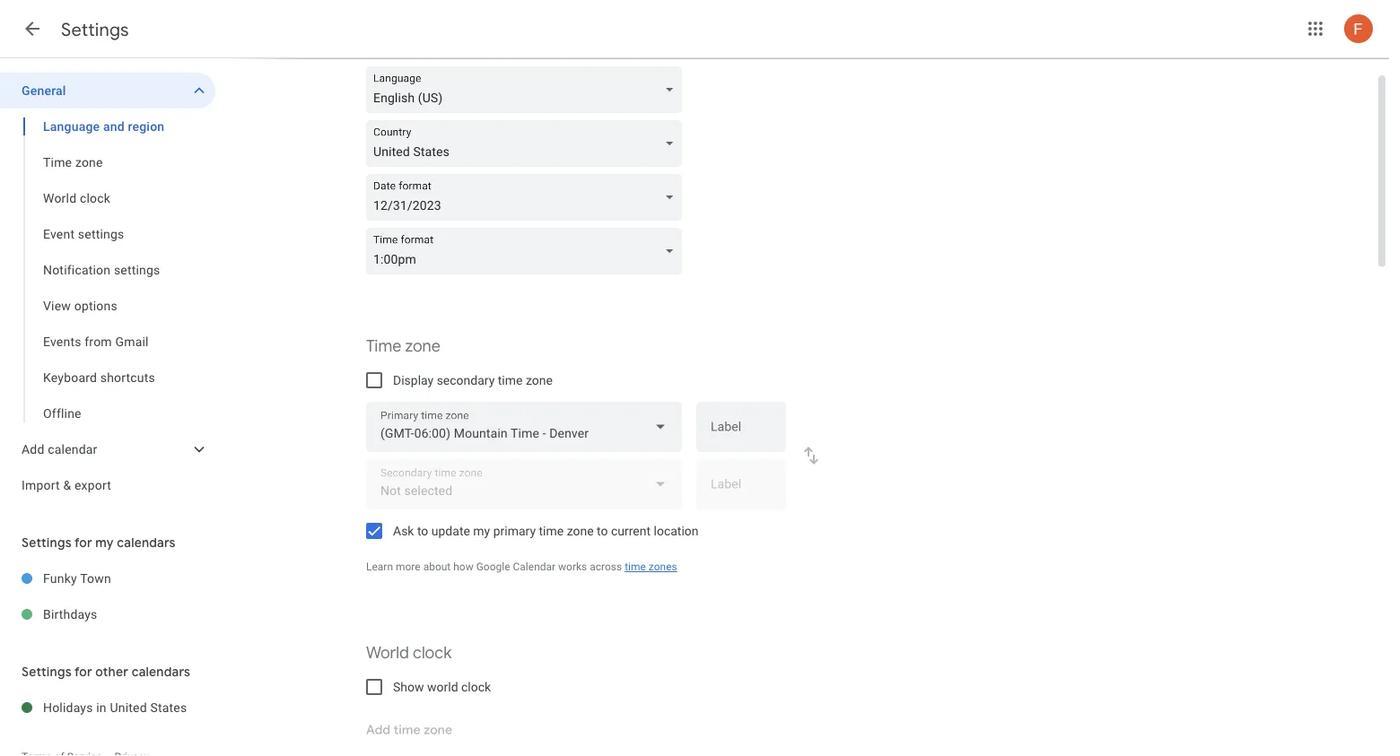 Task type: vqa. For each thing, say whether or not it's contained in the screenshot.
my's for
yes



Task type: locate. For each thing, give the bounding box(es) containing it.
zone up display
[[405, 336, 441, 357]]

notification settings
[[43, 263, 160, 277]]

learn more about how google calendar works across time zones
[[366, 561, 678, 574]]

for
[[74, 535, 92, 551], [74, 664, 92, 681]]

1 for from the top
[[74, 535, 92, 551]]

group
[[0, 109, 215, 432]]

1 horizontal spatial to
[[597, 524, 608, 539]]

0 horizontal spatial world clock
[[43, 191, 110, 206]]

about
[[423, 561, 451, 574]]

time zone down language
[[43, 155, 103, 170]]

funky town tree item
[[0, 561, 215, 597]]

1 vertical spatial world clock
[[366, 643, 452, 664]]

0 vertical spatial settings
[[78, 227, 124, 242]]

world
[[427, 680, 458, 695]]

settings for my calendars
[[22, 535, 176, 551]]

2 horizontal spatial time
[[625, 561, 646, 574]]

world clock up "show"
[[366, 643, 452, 664]]

secondary
[[437, 373, 495, 388]]

0 vertical spatial time
[[43, 155, 72, 170]]

1 vertical spatial world
[[366, 643, 409, 664]]

time
[[43, 155, 72, 170], [366, 336, 402, 357]]

time right primary
[[539, 524, 564, 539]]

0 vertical spatial time
[[498, 373, 523, 388]]

0 vertical spatial for
[[74, 535, 92, 551]]

to right ask
[[417, 524, 429, 539]]

clock up the event settings
[[80, 191, 110, 206]]

region
[[128, 119, 165, 134]]

birthdays tree item
[[0, 597, 215, 633]]

world up "show"
[[366, 643, 409, 664]]

offline
[[43, 406, 81, 421]]

0 vertical spatial calendars
[[117, 535, 176, 551]]

tree
[[0, 73, 215, 504]]

1 vertical spatial time
[[539, 524, 564, 539]]

from
[[85, 334, 112, 349]]

2 vertical spatial clock
[[461, 680, 491, 695]]

view options
[[43, 299, 117, 313]]

time zone
[[43, 155, 103, 170], [366, 336, 441, 357]]

in
[[96, 701, 107, 716]]

settings
[[61, 18, 129, 41], [22, 535, 72, 551], [22, 664, 72, 681]]

1 vertical spatial time zone
[[366, 336, 441, 357]]

1 vertical spatial time
[[366, 336, 402, 357]]

0 horizontal spatial time
[[498, 373, 523, 388]]

2 vertical spatial settings
[[22, 664, 72, 681]]

2 vertical spatial time
[[625, 561, 646, 574]]

keyboard shortcuts
[[43, 370, 155, 385]]

1 horizontal spatial time
[[539, 524, 564, 539]]

zones
[[649, 561, 678, 574]]

primary
[[494, 524, 536, 539]]

my up "funky town" tree item
[[95, 535, 114, 551]]

time left the zones
[[625, 561, 646, 574]]

world
[[43, 191, 77, 206], [366, 643, 409, 664]]

1 vertical spatial for
[[74, 664, 92, 681]]

current
[[611, 524, 651, 539]]

world clock
[[43, 191, 110, 206], [366, 643, 452, 664]]

0 vertical spatial clock
[[80, 191, 110, 206]]

settings heading
[[61, 18, 129, 41]]

time right secondary
[[498, 373, 523, 388]]

holidays in united states
[[43, 701, 187, 716]]

import
[[22, 478, 60, 493]]

import & export
[[22, 478, 111, 493]]

event settings
[[43, 227, 124, 242]]

settings up notification settings
[[78, 227, 124, 242]]

for up funky town
[[74, 535, 92, 551]]

world up event
[[43, 191, 77, 206]]

general
[[22, 83, 66, 98]]

location
[[654, 524, 699, 539]]

clock right world
[[461, 680, 491, 695]]

holidays in united states tree item
[[0, 690, 215, 726]]

event
[[43, 227, 75, 242]]

1 vertical spatial settings
[[114, 263, 160, 277]]

settings up general tree item
[[61, 18, 129, 41]]

1 vertical spatial calendars
[[132, 664, 190, 681]]

0 vertical spatial time zone
[[43, 155, 103, 170]]

1 to from the left
[[417, 524, 429, 539]]

settings for other calendars
[[22, 664, 190, 681]]

0 horizontal spatial time zone
[[43, 155, 103, 170]]

settings up "options"
[[114, 263, 160, 277]]

calendars up "funky town" tree item
[[117, 535, 176, 551]]

0 horizontal spatial world
[[43, 191, 77, 206]]

1 vertical spatial settings
[[22, 535, 72, 551]]

how
[[454, 561, 474, 574]]

learn
[[366, 561, 393, 574]]

ask to update my primary time zone to current location
[[393, 524, 699, 539]]

2 to from the left
[[597, 524, 608, 539]]

0 vertical spatial settings
[[61, 18, 129, 41]]

2 horizontal spatial clock
[[461, 680, 491, 695]]

1 horizontal spatial clock
[[413, 643, 452, 664]]

and
[[103, 119, 125, 134]]

events from gmail
[[43, 334, 149, 349]]

2 for from the top
[[74, 664, 92, 681]]

calendar
[[513, 561, 556, 574]]

my
[[473, 524, 490, 539], [95, 535, 114, 551]]

for for my
[[74, 535, 92, 551]]

my right update
[[473, 524, 490, 539]]

time zone up display
[[366, 336, 441, 357]]

time down language
[[43, 155, 72, 170]]

Label for primary time zone. text field
[[711, 421, 772, 446]]

clock
[[80, 191, 110, 206], [413, 643, 452, 664], [461, 680, 491, 695]]

across
[[590, 561, 622, 574]]

0 vertical spatial world clock
[[43, 191, 110, 206]]

settings for notification settings
[[114, 263, 160, 277]]

to
[[417, 524, 429, 539], [597, 524, 608, 539]]

events
[[43, 334, 81, 349]]

1 vertical spatial clock
[[413, 643, 452, 664]]

time
[[498, 373, 523, 388], [539, 524, 564, 539], [625, 561, 646, 574]]

settings
[[78, 227, 124, 242], [114, 263, 160, 277]]

time up display
[[366, 336, 402, 357]]

settings up holidays
[[22, 664, 72, 681]]

clock up show world clock at the left of page
[[413, 643, 452, 664]]

settings up "funky"
[[22, 535, 72, 551]]

for left other at the left
[[74, 664, 92, 681]]

world clock up the event settings
[[43, 191, 110, 206]]

calendars
[[117, 535, 176, 551], [132, 664, 190, 681]]

zone
[[75, 155, 103, 170], [405, 336, 441, 357], [526, 373, 553, 388], [567, 524, 594, 539]]

Label for secondary time zone. text field
[[711, 479, 772, 504]]

0 horizontal spatial to
[[417, 524, 429, 539]]

None field
[[366, 66, 690, 113], [366, 120, 690, 167], [366, 174, 690, 221], [366, 228, 690, 275], [366, 402, 682, 453], [366, 66, 690, 113], [366, 120, 690, 167], [366, 174, 690, 221], [366, 228, 690, 275], [366, 402, 682, 453]]

to left current
[[597, 524, 608, 539]]

go back image
[[22, 18, 43, 40]]

calendars up "states"
[[132, 664, 190, 681]]



Task type: describe. For each thing, give the bounding box(es) containing it.
0 horizontal spatial time
[[43, 155, 72, 170]]

settings for my calendars tree
[[0, 561, 215, 633]]

language
[[43, 119, 100, 134]]

zone up the works
[[567, 524, 594, 539]]

zone down language and region
[[75, 155, 103, 170]]

notification
[[43, 263, 111, 277]]

0 horizontal spatial my
[[95, 535, 114, 551]]

works
[[559, 561, 587, 574]]

keyboard
[[43, 370, 97, 385]]

time zones link
[[625, 561, 678, 574]]

zone right secondary
[[526, 373, 553, 388]]

town
[[80, 571, 111, 586]]

1 horizontal spatial world clock
[[366, 643, 452, 664]]

more
[[396, 561, 421, 574]]

calendars for settings for other calendars
[[132, 664, 190, 681]]

states
[[150, 701, 187, 716]]

tree containing general
[[0, 73, 215, 504]]

holidays in united states link
[[43, 690, 215, 726]]

display
[[393, 373, 434, 388]]

settings for settings
[[61, 18, 129, 41]]

export
[[75, 478, 111, 493]]

1 horizontal spatial my
[[473, 524, 490, 539]]

1 horizontal spatial time zone
[[366, 336, 441, 357]]

for for other
[[74, 664, 92, 681]]

1 horizontal spatial world
[[366, 643, 409, 664]]

group containing language and region
[[0, 109, 215, 432]]

settings for settings for my calendars
[[22, 535, 72, 551]]

view
[[43, 299, 71, 313]]

language and region
[[43, 119, 165, 134]]

calendars for settings for my calendars
[[117, 535, 176, 551]]

&
[[63, 478, 71, 493]]

birthdays
[[43, 607, 97, 622]]

shortcuts
[[100, 370, 155, 385]]

1 horizontal spatial time
[[366, 336, 402, 357]]

display secondary time zone
[[393, 373, 553, 388]]

birthdays link
[[43, 597, 215, 633]]

other
[[95, 664, 129, 681]]

0 vertical spatial world
[[43, 191, 77, 206]]

settings for settings for other calendars
[[22, 664, 72, 681]]

show world clock
[[393, 680, 491, 695]]

update
[[432, 524, 470, 539]]

calendar
[[48, 442, 97, 457]]

options
[[74, 299, 117, 313]]

funky
[[43, 571, 77, 586]]

ask
[[393, 524, 414, 539]]

0 horizontal spatial clock
[[80, 191, 110, 206]]

google
[[476, 561, 510, 574]]

add
[[22, 442, 44, 457]]

funky town
[[43, 571, 111, 586]]

add calendar
[[22, 442, 97, 457]]

holidays
[[43, 701, 93, 716]]

gmail
[[115, 334, 149, 349]]

show
[[393, 680, 424, 695]]

settings for event settings
[[78, 227, 124, 242]]

general tree item
[[0, 73, 215, 109]]

united
[[110, 701, 147, 716]]



